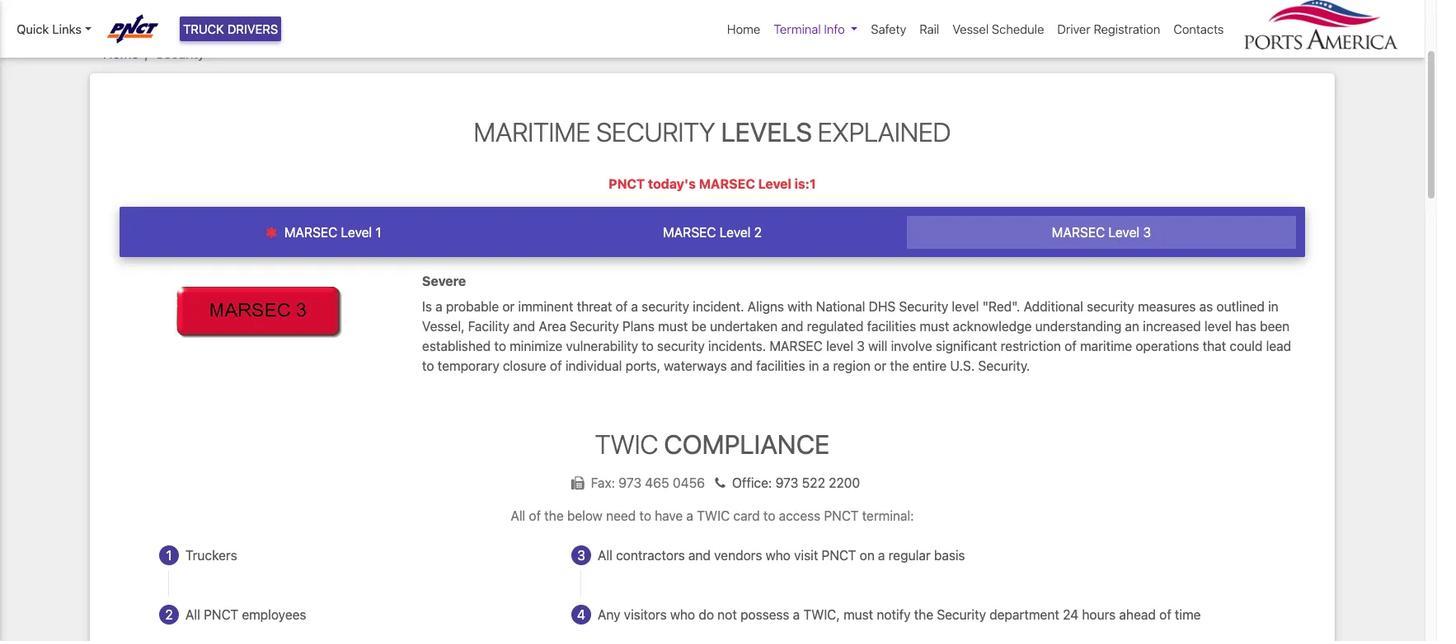 Task type: vqa. For each thing, say whether or not it's contained in the screenshot.
or to the left
yes



Task type: locate. For each thing, give the bounding box(es) containing it.
in up been
[[1269, 299, 1279, 314]]

safety link
[[865, 13, 913, 45]]

2 horizontal spatial 3
[[1143, 225, 1151, 240]]

to down facility
[[494, 339, 506, 353]]

2 vertical spatial all
[[186, 608, 200, 623]]

0456
[[673, 476, 705, 491]]

twic left card
[[697, 509, 730, 524]]

not
[[718, 608, 737, 623]]

schedule
[[992, 21, 1044, 36]]

must left notify
[[844, 608, 874, 623]]

0 vertical spatial all
[[511, 509, 526, 524]]

facilities
[[867, 319, 916, 334], [756, 358, 805, 373]]

a right on
[[878, 548, 885, 563]]

0 vertical spatial level
[[952, 299, 979, 314]]

pnct left on
[[822, 548, 856, 563]]

is
[[422, 299, 432, 314]]

office: 973 522 2200 link
[[709, 476, 860, 491]]

1 vertical spatial 3
[[857, 339, 865, 353]]

0 vertical spatial 2
[[754, 225, 762, 240]]

1 vertical spatial or
[[874, 358, 887, 373]]

1 horizontal spatial 973
[[776, 476, 799, 491]]

and up minimize
[[513, 319, 535, 334]]

and left vendors
[[689, 548, 711, 563]]

1 vertical spatial level
[[1205, 319, 1232, 334]]

marsec
[[699, 176, 755, 191], [284, 225, 338, 240], [663, 225, 716, 240], [1052, 225, 1105, 240], [770, 339, 823, 353]]

to
[[494, 339, 506, 353], [642, 339, 654, 353], [422, 358, 434, 373], [639, 509, 651, 524], [764, 509, 776, 524]]

1 vertical spatial in
[[809, 358, 819, 373]]

1 horizontal spatial twic
[[697, 509, 730, 524]]

area
[[539, 319, 566, 334]]

and
[[513, 319, 535, 334], [781, 319, 804, 334], [731, 358, 753, 373], [689, 548, 711, 563]]

0 vertical spatial home
[[727, 21, 761, 36]]

need
[[606, 509, 636, 524]]

2 973 from the left
[[776, 476, 799, 491]]

employees
[[242, 608, 306, 623]]

973 right fax:
[[619, 476, 642, 491]]

3 up measures
[[1143, 225, 1151, 240]]

1 horizontal spatial the
[[890, 358, 909, 373]]

must left be
[[658, 319, 688, 334]]

2 horizontal spatial all
[[598, 548, 613, 563]]

twic up fax: 973 465 0456
[[595, 428, 658, 460]]

0 horizontal spatial twic
[[595, 428, 658, 460]]

0 vertical spatial or
[[503, 299, 515, 314]]

pnct down 2200
[[824, 509, 859, 524]]

a right is
[[436, 299, 443, 314]]

973
[[619, 476, 642, 491], [776, 476, 799, 491]]

driver registration
[[1058, 21, 1161, 36]]

the right notify
[[914, 608, 934, 623]]

0 horizontal spatial home link
[[103, 46, 139, 61]]

0 horizontal spatial level
[[826, 339, 854, 353]]

contacts
[[1174, 21, 1224, 36]]

or up facility
[[503, 299, 515, 314]]

fax:
[[591, 476, 615, 491]]

0 vertical spatial facilities
[[867, 319, 916, 334]]

0 horizontal spatial 2
[[165, 608, 173, 623]]

involve
[[891, 339, 933, 353]]

marsec level 3 link
[[907, 216, 1296, 249]]

tab list
[[120, 207, 1306, 258]]

1 horizontal spatial level
[[952, 299, 979, 314]]

1 vertical spatial 2
[[165, 608, 173, 623]]

marsec inside is a probable or imminent threat of a security incident. aligns with national dhs security level "red". additional security measures as outlined in vessel, facility and area security plans must be undertaken and regulated facilities must acknowledge understanding an increased level has been established to minimize vulnerability to security incidents. marsec level 3 will involve significant restriction of maritime operations that could lead to temporary closure of individual ports, waterways and facilities in a region or the entire u.s. security.
[[770, 339, 823, 353]]

1 horizontal spatial who
[[766, 548, 791, 563]]

0 horizontal spatial 973
[[619, 476, 642, 491]]

or down will
[[874, 358, 887, 373]]

security down the basis
[[937, 608, 986, 623]]

1 vertical spatial home
[[103, 46, 139, 61]]

1 horizontal spatial 3
[[857, 339, 865, 353]]

facilities down dhs
[[867, 319, 916, 334]]

0 vertical spatial 3
[[1143, 225, 1151, 240]]

973 for office:
[[776, 476, 799, 491]]

0 horizontal spatial the
[[545, 509, 564, 524]]

1 vertical spatial all
[[598, 548, 613, 563]]

"red".
[[983, 299, 1021, 314]]

links
[[52, 21, 82, 36]]

security
[[156, 46, 205, 61], [596, 116, 715, 147], [899, 299, 949, 314], [570, 319, 619, 334], [937, 608, 986, 623]]

maritime security levels explained
[[474, 116, 951, 147]]

truck drivers
[[183, 21, 278, 36]]

2 horizontal spatial must
[[920, 319, 950, 334]]

who
[[766, 548, 791, 563], [670, 608, 695, 623]]

home link
[[721, 13, 767, 45], [103, 46, 139, 61]]

the down involve
[[890, 358, 909, 373]]

1 horizontal spatial facilities
[[867, 319, 916, 334]]

1 973 from the left
[[619, 476, 642, 491]]

24
[[1063, 608, 1079, 623]]

level up that
[[1205, 319, 1232, 334]]

1 horizontal spatial 1
[[376, 225, 381, 240]]

of down understanding on the right
[[1065, 339, 1077, 353]]

1 vertical spatial home link
[[103, 46, 139, 61]]

will
[[869, 339, 888, 353]]

visitors
[[624, 608, 667, 623]]

0 horizontal spatial home
[[103, 46, 139, 61]]

have
[[655, 509, 683, 524]]

1 horizontal spatial in
[[1269, 299, 1279, 314]]

dhs
[[869, 299, 896, 314]]

rail
[[920, 21, 940, 36]]

entire
[[913, 358, 947, 373]]

info
[[824, 21, 845, 36]]

of down minimize
[[550, 358, 562, 373]]

with
[[788, 299, 813, 314]]

0 horizontal spatial or
[[503, 299, 515, 314]]

or
[[503, 299, 515, 314], [874, 358, 887, 373]]

0 horizontal spatial must
[[658, 319, 688, 334]]

2 vertical spatial level
[[826, 339, 854, 353]]

tab list containing marsec level 1
[[120, 207, 1306, 258]]

aligns
[[748, 299, 784, 314]]

marsec level 2 link
[[518, 216, 907, 249]]

all down truckers
[[186, 608, 200, 623]]

0 horizontal spatial 3
[[577, 548, 585, 563]]

2 inside tab list
[[754, 225, 762, 240]]

0 vertical spatial 1
[[376, 225, 381, 240]]

522
[[802, 476, 825, 491]]

of
[[616, 299, 628, 314], [1065, 339, 1077, 353], [550, 358, 562, 373], [529, 509, 541, 524], [1160, 608, 1172, 623]]

pnct left employees
[[204, 608, 238, 623]]

2 horizontal spatial the
[[914, 608, 934, 623]]

security up the waterways on the bottom
[[657, 339, 705, 353]]

0 horizontal spatial who
[[670, 608, 695, 623]]

who left do
[[670, 608, 695, 623]]

the
[[890, 358, 909, 373], [545, 509, 564, 524], [914, 608, 934, 623]]

0 horizontal spatial all
[[186, 608, 200, 623]]

must
[[658, 319, 688, 334], [920, 319, 950, 334], [844, 608, 874, 623]]

3 left will
[[857, 339, 865, 353]]

all
[[511, 509, 526, 524], [598, 548, 613, 563], [186, 608, 200, 623]]

region
[[833, 358, 871, 373]]

waterways
[[664, 358, 727, 373]]

pnct today's marsec level is:1
[[609, 176, 816, 191]]

0 horizontal spatial facilities
[[756, 358, 805, 373]]

in left region
[[809, 358, 819, 373]]

terminal info
[[774, 21, 845, 36]]

3 inside is a probable or imminent threat of a security incident. aligns with national dhs security level "red". additional security measures as outlined in vessel, facility and area security plans must be undertaken and regulated facilities must acknowledge understanding an increased level has been established to minimize vulnerability to security incidents. marsec level 3 will involve significant restriction of maritime operations that could lead to temporary closure of individual ports, waterways and facilities in a region or the entire u.s. security.
[[857, 339, 865, 353]]

2 down the pnct today's marsec level is:1
[[754, 225, 762, 240]]

pnct
[[609, 176, 645, 191], [824, 509, 859, 524], [822, 548, 856, 563], [204, 608, 238, 623]]

and down with
[[781, 319, 804, 334]]

security up today's
[[596, 116, 715, 147]]

1 vertical spatial facilities
[[756, 358, 805, 373]]

security down truck
[[156, 46, 205, 61]]

0 horizontal spatial 1
[[166, 548, 172, 563]]

security
[[642, 299, 690, 314], [1087, 299, 1135, 314], [657, 339, 705, 353]]

0 vertical spatial home link
[[721, 13, 767, 45]]

3
[[1143, 225, 1151, 240], [857, 339, 865, 353], [577, 548, 585, 563]]

be
[[692, 319, 707, 334]]

all for all pnct employees
[[186, 608, 200, 623]]

vulnerability
[[566, 339, 638, 353]]

maritime
[[474, 116, 591, 147]]

all left below at the bottom left
[[511, 509, 526, 524]]

driver
[[1058, 21, 1091, 36]]

any
[[598, 608, 621, 623]]

a up plans
[[631, 299, 638, 314]]

must up involve
[[920, 319, 950, 334]]

imminent
[[518, 299, 573, 314]]

closure
[[503, 358, 547, 373]]

0 horizontal spatial in
[[809, 358, 819, 373]]

department
[[990, 608, 1060, 623]]

2 left all pnct employees
[[165, 608, 173, 623]]

marsec level 2
[[663, 225, 762, 240]]

0 vertical spatial in
[[1269, 299, 1279, 314]]

all down need
[[598, 548, 613, 563]]

today's
[[648, 176, 696, 191]]

who left visit
[[766, 548, 791, 563]]

a left twic,
[[793, 608, 800, 623]]

973 left 522
[[776, 476, 799, 491]]

rail link
[[913, 13, 946, 45]]

on
[[860, 548, 875, 563]]

incidents.
[[708, 339, 766, 353]]

level up acknowledge
[[952, 299, 979, 314]]

3 inside tab list
[[1143, 225, 1151, 240]]

facilities down incidents.
[[756, 358, 805, 373]]

1 vertical spatial twic
[[697, 509, 730, 524]]

0 vertical spatial the
[[890, 358, 909, 373]]

1 vertical spatial 1
[[166, 548, 172, 563]]

to down established
[[422, 358, 434, 373]]

marsec for marsec level 1
[[284, 225, 338, 240]]

1 horizontal spatial 2
[[754, 225, 762, 240]]

3 down below at the bottom left
[[577, 548, 585, 563]]

the left below at the bottom left
[[545, 509, 564, 524]]

been
[[1260, 319, 1290, 334]]

national
[[816, 299, 865, 314]]

terminal info link
[[767, 13, 865, 45]]

1 horizontal spatial home
[[727, 21, 761, 36]]

marsec for marsec level 3
[[1052, 225, 1105, 240]]

0 vertical spatial who
[[766, 548, 791, 563]]

level down regulated
[[826, 339, 854, 353]]

below
[[567, 509, 603, 524]]

1 horizontal spatial all
[[511, 509, 526, 524]]

home
[[727, 21, 761, 36], [103, 46, 139, 61]]



Task type: describe. For each thing, give the bounding box(es) containing it.
security.
[[979, 358, 1030, 373]]

has
[[1236, 319, 1257, 334]]

all contractors and vendors who visit pnct on a regular basis
[[598, 548, 965, 563]]

office:
[[732, 476, 772, 491]]

level for marsec level 2
[[720, 225, 751, 240]]

terminal
[[774, 21, 821, 36]]

notify
[[877, 608, 911, 623]]

incident.
[[693, 299, 744, 314]]

a left region
[[823, 358, 830, 373]]

possess
[[741, 608, 790, 623]]

all pnct employees
[[186, 608, 306, 623]]

quick links link
[[16, 20, 91, 38]]

measures
[[1138, 299, 1196, 314]]

twic compliance
[[595, 428, 830, 460]]

pnct left today's
[[609, 176, 645, 191]]

increased
[[1143, 319, 1201, 334]]

0 vertical spatial twic
[[595, 428, 658, 460]]

lead
[[1266, 339, 1292, 353]]

level for marsec level 1
[[341, 225, 372, 240]]

of up plans
[[616, 299, 628, 314]]

office: 973 522 2200
[[732, 476, 860, 491]]

vendors
[[714, 548, 762, 563]]

all of the below need to have a twic card to access pnct terminal:
[[511, 509, 914, 524]]

and down incidents.
[[731, 358, 753, 373]]

compliance
[[664, 428, 830, 460]]

1 vertical spatial who
[[670, 608, 695, 623]]

vessel
[[953, 21, 989, 36]]

fax: 973 465 0456
[[591, 476, 709, 491]]

probable
[[446, 299, 499, 314]]

card
[[734, 509, 760, 524]]

2 horizontal spatial level
[[1205, 319, 1232, 334]]

that
[[1203, 339, 1227, 353]]

temporary
[[438, 358, 499, 373]]

additional
[[1024, 299, 1084, 314]]

ports,
[[626, 358, 661, 373]]

marsec level 3
[[1052, 225, 1151, 240]]

1 horizontal spatial home link
[[721, 13, 767, 45]]

973 for fax:
[[619, 476, 642, 491]]

facility
[[468, 319, 510, 334]]

a right have
[[687, 509, 694, 524]]

security up an
[[1087, 299, 1135, 314]]

all for all of the below need to have a twic card to access pnct terminal:
[[511, 509, 526, 524]]

quick
[[16, 21, 49, 36]]

1 vertical spatial the
[[545, 509, 564, 524]]

1 horizontal spatial must
[[844, 608, 874, 623]]

threat
[[577, 299, 612, 314]]

u.s.
[[950, 358, 975, 373]]

2200
[[829, 476, 860, 491]]

security up involve
[[899, 299, 949, 314]]

minimize
[[510, 339, 563, 353]]

safety
[[871, 21, 907, 36]]

vessel,
[[422, 319, 465, 334]]

driver registration link
[[1051, 13, 1167, 45]]

of left below at the bottom left
[[529, 509, 541, 524]]

465
[[645, 476, 669, 491]]

marsec level 1
[[281, 225, 381, 240]]

acknowledge
[[953, 319, 1032, 334]]

twic,
[[804, 608, 840, 623]]

the inside is a probable or imminent threat of a security incident. aligns with national dhs security level "red". additional security measures as outlined in vessel, facility and area security plans must be undertaken and regulated facilities must acknowledge understanding an increased level has been established to minimize vulnerability to security incidents. marsec level 3 will involve significant restriction of maritime operations that could lead to temporary closure of individual ports, waterways and facilities in a region or the entire u.s. security.
[[890, 358, 909, 373]]

any visitors who do not possess a twic, must notify the security department 24 hours ahead of time
[[598, 608, 1201, 623]]

visit
[[794, 548, 818, 563]]

hours
[[1082, 608, 1116, 623]]

registration
[[1094, 21, 1161, 36]]

marsec for marsec level 2
[[663, 225, 716, 240]]

1 inside marsec level 1 link
[[376, 225, 381, 240]]

phone image
[[709, 477, 732, 490]]

marsec level 1 link
[[129, 216, 518, 249]]

quick links
[[16, 21, 82, 36]]

terminal:
[[862, 509, 914, 524]]

is:1
[[795, 176, 816, 191]]

maritime
[[1080, 339, 1132, 353]]

truck
[[183, 21, 224, 36]]

level for marsec level 3
[[1109, 225, 1140, 240]]

1 horizontal spatial or
[[874, 358, 887, 373]]

2 vertical spatial the
[[914, 608, 934, 623]]

contractors
[[616, 548, 685, 563]]

to left have
[[639, 509, 651, 524]]

truck drivers link
[[180, 16, 281, 42]]

drivers
[[227, 21, 278, 36]]

vessel schedule
[[953, 21, 1044, 36]]

contacts link
[[1167, 13, 1231, 45]]

regulated
[[807, 319, 864, 334]]

understanding
[[1036, 319, 1122, 334]]

do
[[699, 608, 714, 623]]

ahead
[[1120, 608, 1156, 623]]

individual
[[566, 358, 622, 373]]

levels
[[721, 116, 812, 147]]

to right card
[[764, 509, 776, 524]]

is a probable or imminent threat of a security incident. aligns with national dhs security level "red". additional security measures as outlined in vessel, facility and area security plans must be undertaken and regulated facilities must acknowledge understanding an increased level has been established to minimize vulnerability to security incidents. marsec level 3 will involve significant restriction of maritime operations that could lead to temporary closure of individual ports, waterways and facilities in a region or the entire u.s. security.
[[422, 299, 1292, 373]]

to up ports,
[[642, 339, 654, 353]]

of left time
[[1160, 608, 1172, 623]]

restriction
[[1001, 339, 1061, 353]]

vessel schedule link
[[946, 13, 1051, 45]]

all for all contractors and vendors who visit pnct on a regular basis
[[598, 548, 613, 563]]

2 vertical spatial 3
[[577, 548, 585, 563]]

an
[[1125, 319, 1140, 334]]

security up plans
[[642, 299, 690, 314]]

operations
[[1136, 339, 1200, 353]]

truckers
[[186, 548, 237, 563]]

plans
[[623, 319, 655, 334]]

explained
[[818, 116, 951, 147]]

undertaken
[[710, 319, 778, 334]]

security down "threat"
[[570, 319, 619, 334]]



